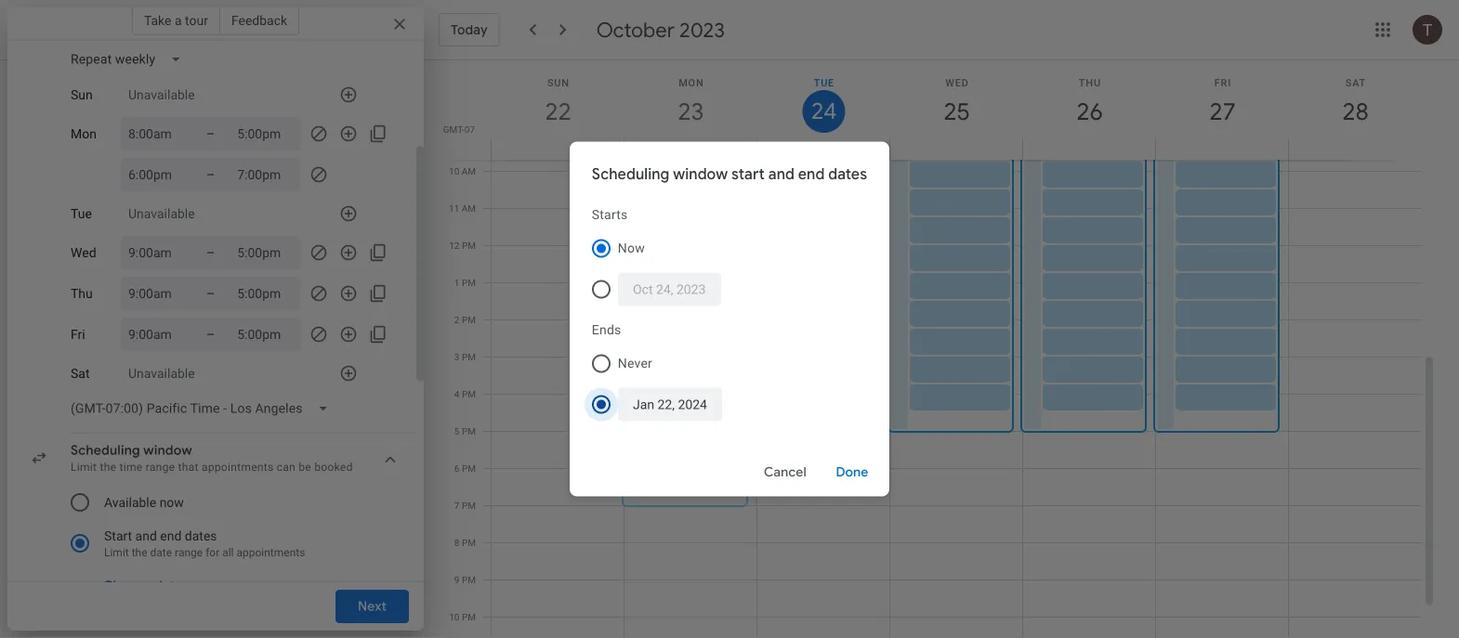 Task type: describe. For each thing, give the bounding box(es) containing it.
am for 10 am
[[462, 166, 476, 177]]

option group containing ends
[[585, 314, 868, 429]]

be
[[299, 461, 312, 474]]

pm for 2 pm
[[462, 315, 476, 326]]

a
[[175, 13, 182, 28]]

1
[[455, 278, 460, 289]]

2023
[[680, 17, 725, 43]]

5 column header from the left
[[1023, 60, 1157, 160]]

cancel button
[[756, 451, 816, 495]]

end inside dialog
[[799, 165, 825, 184]]

9
[[455, 575, 460, 586]]

change dates button
[[96, 570, 196, 603]]

3 column header from the left
[[757, 60, 891, 160]]

sun
[[71, 87, 93, 103]]

starts
[[592, 207, 628, 223]]

unavailable for sat
[[128, 366, 195, 381]]

07
[[465, 124, 475, 135]]

2
[[455, 315, 460, 326]]

3
[[455, 352, 460, 363]]

2 column header from the left
[[624, 60, 758, 160]]

– for mon
[[206, 126, 215, 141]]

pm for 1 pm
[[462, 278, 476, 289]]

dates inside button
[[154, 578, 189, 595]]

pm for 7 pm
[[462, 501, 476, 512]]

4
[[455, 389, 460, 400]]

range inside scheduling window limit the time range that appointments can be booked
[[146, 461, 175, 474]]

never
[[618, 356, 653, 371]]

today button
[[439, 13, 500, 46]]

8 pm
[[455, 538, 476, 549]]

12 pm
[[449, 240, 476, 252]]

– for wed
[[206, 245, 215, 260]]

time
[[120, 461, 143, 474]]

dates inside start and end dates limit the date range for all appointments
[[185, 529, 217, 544]]

option group containing available now
[[63, 483, 383, 564]]

cancel
[[765, 464, 807, 481]]

– for thu
[[206, 286, 215, 301]]

feedback
[[231, 13, 287, 28]]

range inside start and end dates limit the date range for all appointments
[[175, 547, 203, 560]]

change
[[103, 578, 151, 595]]

– for fri
[[206, 327, 215, 342]]

7 pm
[[455, 501, 476, 512]]

mon
[[71, 126, 97, 142]]

dates inside dialog
[[829, 165, 868, 184]]

for
[[206, 547, 220, 560]]

the inside scheduling window limit the time range that appointments can be booked
[[100, 461, 116, 474]]

take
[[144, 13, 172, 28]]

scheduling window start and end dates dialog
[[570, 142, 890, 497]]

8
[[455, 538, 460, 549]]

11 am
[[449, 203, 476, 214]]

date
[[150, 547, 172, 560]]

and inside start and end dates limit the date range for all appointments
[[135, 529, 157, 544]]

unavailable for sun
[[128, 87, 195, 103]]

6 pm
[[455, 464, 476, 475]]

pm for 9 pm
[[462, 575, 476, 586]]

start
[[732, 165, 765, 184]]

End date of the appointment schedules text field
[[633, 388, 707, 422]]

gmt-
[[443, 124, 465, 135]]

limit inside scheduling window limit the time range that appointments can be booked
[[71, 461, 97, 474]]

wed
[[71, 245, 96, 261]]

10 for 10 pm
[[449, 612, 460, 623]]

4 column header from the left
[[890, 60, 1024, 160]]

1 column header from the left
[[491, 60, 625, 160]]

pm for 5 pm
[[462, 426, 476, 437]]

grid containing gmt-07
[[431, 60, 1438, 639]]

change dates
[[103, 578, 189, 595]]

ends
[[592, 323, 622, 338]]

1 pm
[[455, 278, 476, 289]]

can
[[277, 461, 296, 474]]

fri
[[71, 327, 85, 342]]

that
[[178, 461, 199, 474]]



Task type: vqa. For each thing, say whether or not it's contained in the screenshot.
you're
no



Task type: locate. For each thing, give the bounding box(es) containing it.
7 pm from the top
[[462, 464, 476, 475]]

1 vertical spatial and
[[135, 529, 157, 544]]

available now
[[104, 495, 184, 510]]

0 vertical spatial 10
[[449, 166, 460, 177]]

end inside start and end dates limit the date range for all appointments
[[160, 529, 182, 544]]

1 horizontal spatial scheduling
[[592, 165, 670, 184]]

the left the 'date'
[[132, 547, 147, 560]]

unavailable
[[128, 87, 195, 103], [128, 206, 195, 222], [128, 366, 195, 381]]

0 vertical spatial range
[[146, 461, 175, 474]]

3 – from the top
[[206, 245, 215, 260]]

window for limit
[[143, 443, 192, 459]]

option group containing starts
[[585, 199, 868, 314]]

grid
[[431, 60, 1438, 639]]

0 horizontal spatial and
[[135, 529, 157, 544]]

appointments inside scheduling window limit the time range that appointments can be booked
[[202, 461, 274, 474]]

0 vertical spatial scheduling
[[592, 165, 670, 184]]

10 down 9
[[449, 612, 460, 623]]

1 vertical spatial the
[[132, 547, 147, 560]]

gmt-07
[[443, 124, 475, 135]]

next button
[[336, 590, 409, 624]]

limit left the time
[[71, 461, 97, 474]]

0 horizontal spatial scheduling
[[71, 443, 140, 459]]

done
[[837, 464, 869, 481]]

tour
[[185, 13, 208, 28]]

0 vertical spatial the
[[100, 461, 116, 474]]

option group
[[585, 199, 868, 314], [585, 314, 868, 429], [63, 483, 383, 564]]

unavailable for tue
[[128, 206, 195, 222]]

today
[[451, 21, 488, 38]]

2 am from the top
[[462, 203, 476, 214]]

and
[[769, 165, 795, 184], [135, 529, 157, 544]]

feedback button
[[220, 6, 300, 35]]

5 pm
[[455, 426, 476, 437]]

10
[[449, 166, 460, 177], [449, 612, 460, 623]]

0 vertical spatial limit
[[71, 461, 97, 474]]

8 pm from the top
[[462, 501, 476, 512]]

pm for 10 pm
[[462, 612, 476, 623]]

4 – from the top
[[206, 286, 215, 301]]

window inside scheduling window limit the time range that appointments can be booked
[[143, 443, 192, 459]]

dates
[[829, 165, 868, 184], [185, 529, 217, 544], [154, 578, 189, 595]]

pm right 1
[[462, 278, 476, 289]]

2 pm
[[455, 315, 476, 326]]

start and end dates limit the date range for all appointments
[[104, 529, 305, 560]]

scheduling window start and end dates
[[592, 165, 868, 184]]

pm down 9 pm
[[462, 612, 476, 623]]

1 vertical spatial appointments
[[237, 547, 305, 560]]

9 pm from the top
[[462, 538, 476, 549]]

scheduling window limit the time range that appointments can be booked
[[71, 443, 353, 474]]

pm for 12 pm
[[462, 240, 476, 252]]

sat
[[71, 366, 90, 381]]

12
[[449, 240, 460, 252]]

window
[[673, 165, 728, 184], [143, 443, 192, 459]]

and right "start"
[[769, 165, 795, 184]]

start
[[104, 529, 132, 544]]

1 unavailable from the top
[[128, 87, 195, 103]]

1 vertical spatial unavailable
[[128, 206, 195, 222]]

range
[[146, 461, 175, 474], [175, 547, 203, 560]]

pm for 6 pm
[[462, 464, 476, 475]]

the
[[100, 461, 116, 474], [132, 547, 147, 560]]

end right "start"
[[799, 165, 825, 184]]

2 unavailable from the top
[[128, 206, 195, 222]]

0 horizontal spatial limit
[[71, 461, 97, 474]]

thu
[[71, 286, 93, 302]]

and inside dialog
[[769, 165, 795, 184]]

1 vertical spatial range
[[175, 547, 203, 560]]

scheduling inside scheduling window limit the time range that appointments can be booked
[[71, 443, 140, 459]]

window inside dialog
[[673, 165, 728, 184]]

1 horizontal spatial limit
[[104, 547, 129, 560]]

2 vertical spatial unavailable
[[128, 366, 195, 381]]

the left the time
[[100, 461, 116, 474]]

done button
[[823, 451, 883, 495]]

am right the 11
[[462, 203, 476, 214]]

scheduling up starts
[[592, 165, 670, 184]]

5 pm from the top
[[462, 389, 476, 400]]

0 vertical spatial appointments
[[202, 461, 274, 474]]

appointments right the all
[[237, 547, 305, 560]]

unavailable down take
[[128, 87, 195, 103]]

1 horizontal spatial end
[[799, 165, 825, 184]]

pm right the 8
[[462, 538, 476, 549]]

3 pm
[[455, 352, 476, 363]]

11 pm from the top
[[462, 612, 476, 623]]

1 vertical spatial dates
[[185, 529, 217, 544]]

9 pm
[[455, 575, 476, 586]]

10 up the 11
[[449, 166, 460, 177]]

10 for 10 am
[[449, 166, 460, 177]]

appointments left 'can'
[[202, 461, 274, 474]]

end up the 'date'
[[160, 529, 182, 544]]

0 horizontal spatial end
[[160, 529, 182, 544]]

0 horizontal spatial window
[[143, 443, 192, 459]]

window for start
[[673, 165, 728, 184]]

1 vertical spatial window
[[143, 443, 192, 459]]

1 10 from the top
[[449, 166, 460, 177]]

pm for 4 pm
[[462, 389, 476, 400]]

7
[[455, 501, 460, 512]]

–
[[206, 126, 215, 141], [206, 167, 215, 182], [206, 245, 215, 260], [206, 286, 215, 301], [206, 327, 215, 342]]

0 vertical spatial unavailable
[[128, 87, 195, 103]]

unavailable right tue
[[128, 206, 195, 222]]

pm right the '5'
[[462, 426, 476, 437]]

5
[[455, 426, 460, 437]]

the inside start and end dates limit the date range for all appointments
[[132, 547, 147, 560]]

6 column header from the left
[[1156, 60, 1290, 160]]

october
[[597, 17, 675, 43]]

1 horizontal spatial and
[[769, 165, 795, 184]]

range left 'that'
[[146, 461, 175, 474]]

and up the 'date'
[[135, 529, 157, 544]]

next
[[358, 599, 387, 616]]

11
[[449, 203, 460, 214]]

3 unavailable from the top
[[128, 366, 195, 381]]

available
[[104, 495, 156, 510]]

all
[[222, 547, 234, 560]]

2 pm from the top
[[462, 278, 476, 289]]

limit down start
[[104, 547, 129, 560]]

1 vertical spatial limit
[[104, 547, 129, 560]]

1 vertical spatial 10
[[449, 612, 460, 623]]

now
[[618, 241, 645, 256]]

pm for 3 pm
[[462, 352, 476, 363]]

appointments
[[202, 461, 274, 474], [237, 547, 305, 560]]

0 vertical spatial end
[[799, 165, 825, 184]]

scheduling for scheduling window start and end dates
[[592, 165, 670, 184]]

pm right 9
[[462, 575, 476, 586]]

am
[[462, 166, 476, 177], [462, 203, 476, 214]]

limit inside start and end dates limit the date range for all appointments
[[104, 547, 129, 560]]

10 am
[[449, 166, 476, 177]]

7 column header from the left
[[1289, 60, 1423, 160]]

1 horizontal spatial the
[[132, 547, 147, 560]]

0 vertical spatial window
[[673, 165, 728, 184]]

pm right 4
[[462, 389, 476, 400]]

scheduling
[[592, 165, 670, 184], [71, 443, 140, 459]]

0 horizontal spatial the
[[100, 461, 116, 474]]

take a tour button
[[132, 6, 220, 35]]

2 vertical spatial dates
[[154, 578, 189, 595]]

2 10 from the top
[[449, 612, 460, 623]]

appointments inside start and end dates limit the date range for all appointments
[[237, 547, 305, 560]]

unavailable right the sat
[[128, 366, 195, 381]]

10 pm
[[449, 612, 476, 623]]

1 vertical spatial scheduling
[[71, 443, 140, 459]]

window left "start"
[[673, 165, 728, 184]]

pm
[[462, 240, 476, 252], [462, 278, 476, 289], [462, 315, 476, 326], [462, 352, 476, 363], [462, 389, 476, 400], [462, 426, 476, 437], [462, 464, 476, 475], [462, 501, 476, 512], [462, 538, 476, 549], [462, 575, 476, 586], [462, 612, 476, 623]]

1 horizontal spatial window
[[673, 165, 728, 184]]

range left for
[[175, 547, 203, 560]]

pm right 7
[[462, 501, 476, 512]]

1 vertical spatial am
[[462, 203, 476, 214]]

5 – from the top
[[206, 327, 215, 342]]

4 pm
[[455, 389, 476, 400]]

scheduling up the time
[[71, 443, 140, 459]]

end
[[799, 165, 825, 184], [160, 529, 182, 544]]

1 – from the top
[[206, 126, 215, 141]]

10 pm from the top
[[462, 575, 476, 586]]

booked
[[315, 461, 353, 474]]

1 am from the top
[[462, 166, 476, 177]]

6
[[455, 464, 460, 475]]

2 – from the top
[[206, 167, 215, 182]]

0 vertical spatial dates
[[829, 165, 868, 184]]

scheduling inside dialog
[[592, 165, 670, 184]]

window up 'that'
[[143, 443, 192, 459]]

3 pm from the top
[[462, 315, 476, 326]]

tue
[[71, 206, 92, 222]]

take a tour
[[144, 13, 208, 28]]

pm right 12
[[462, 240, 476, 252]]

scheduling for scheduling window limit the time range that appointments can be booked
[[71, 443, 140, 459]]

column header
[[491, 60, 625, 160], [624, 60, 758, 160], [757, 60, 891, 160], [890, 60, 1024, 160], [1023, 60, 1157, 160], [1156, 60, 1290, 160], [1289, 60, 1423, 160]]

pm for 8 pm
[[462, 538, 476, 549]]

pm right the 2 on the left of page
[[462, 315, 476, 326]]

4 pm from the top
[[462, 352, 476, 363]]

now
[[160, 495, 184, 510]]

6 pm from the top
[[462, 426, 476, 437]]

pm right 3
[[462, 352, 476, 363]]

1 vertical spatial end
[[160, 529, 182, 544]]

0 vertical spatial am
[[462, 166, 476, 177]]

0 vertical spatial and
[[769, 165, 795, 184]]

october 2023
[[597, 17, 725, 43]]

limit
[[71, 461, 97, 474], [104, 547, 129, 560]]

am for 11 am
[[462, 203, 476, 214]]

1 pm from the top
[[462, 240, 476, 252]]

Start date of the appointment schedules text field
[[633, 273, 707, 306]]

pm right 6
[[462, 464, 476, 475]]

am up 11 am
[[462, 166, 476, 177]]



